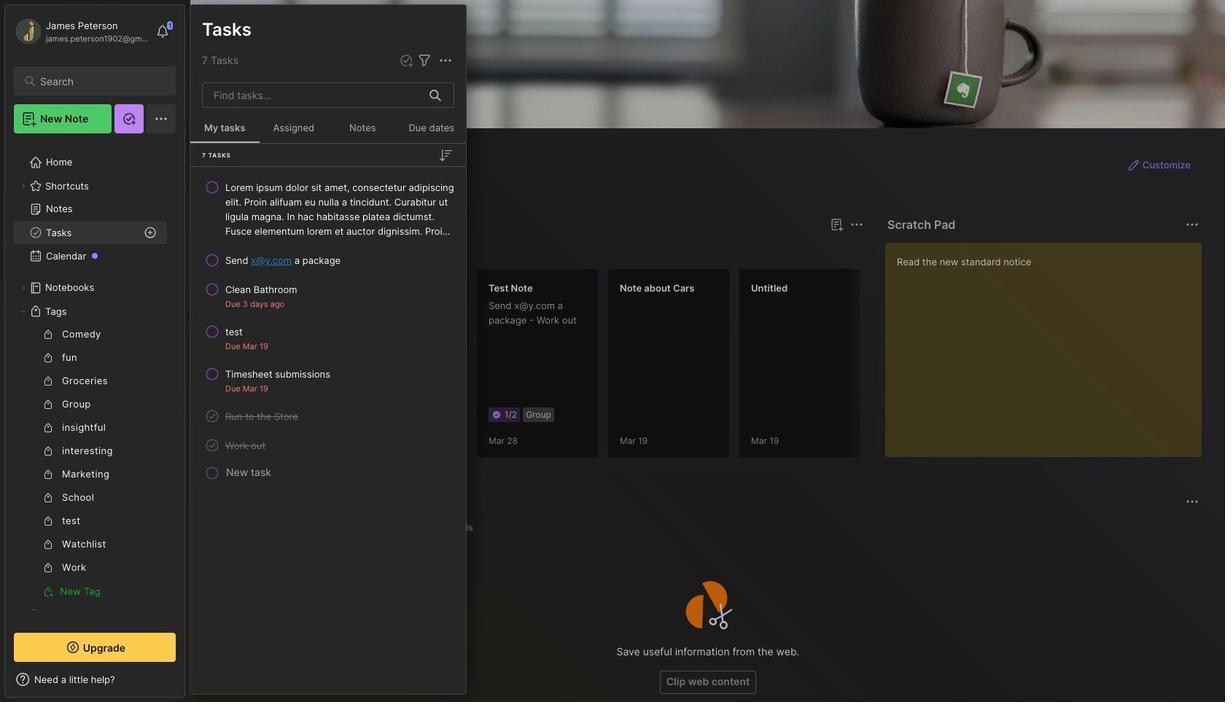 Task type: vqa. For each thing, say whether or not it's contained in the screenshot.
Evernote
no



Task type: locate. For each thing, give the bounding box(es) containing it.
tab list
[[217, 242, 862, 260], [217, 520, 1197, 537]]

work out 6 cell
[[225, 439, 266, 453]]

more actions and view options image
[[437, 52, 455, 69]]

tree inside main element
[[5, 142, 185, 659]]

lorem ipsum dolor sit amet, consectetur adipiscing elit. proin alifuam eu nulla a tincidunt. curabitur ut ligula magna. in hac habitasse platea dictumst. fusce elementum lorem et auctor dignissim. proin eget mi id urna euismod consectetur. pellentesque porttitor ac urna quis fermentum: 0 cell
[[225, 180, 455, 239]]

2 row from the top
[[196, 247, 460, 274]]

tree
[[5, 142, 185, 659]]

filter tasks image
[[416, 52, 433, 69]]

None search field
[[40, 72, 163, 90]]

1 row from the top
[[196, 174, 460, 244]]

run to the store 5 cell
[[225, 409, 298, 424]]

send x@y.com a package 1 cell
[[225, 253, 341, 268]]

tab
[[217, 242, 260, 260], [265, 242, 325, 260], [217, 520, 272, 537], [439, 520, 480, 537]]

Filter tasks field
[[416, 52, 433, 69]]

group inside main element
[[14, 323, 167, 603]]

group
[[14, 323, 167, 603]]

timesheet submissions 4 cell
[[225, 367, 331, 382]]

sort options image
[[437, 146, 455, 164]]

7 row from the top
[[196, 433, 460, 459]]

expand tags image
[[19, 307, 28, 316]]

expand notebooks image
[[19, 284, 28, 293]]

row
[[196, 174, 460, 244], [196, 247, 460, 274], [196, 277, 460, 316], [196, 319, 460, 358], [196, 361, 460, 401], [196, 404, 460, 430], [196, 433, 460, 459]]

new task image
[[399, 53, 414, 68]]

1 tab list from the top
[[217, 242, 862, 260]]

row group
[[190, 173, 466, 484], [214, 269, 1226, 467]]

1 vertical spatial tab list
[[217, 520, 1197, 537]]

0 vertical spatial tab list
[[217, 242, 862, 260]]

test 3 cell
[[225, 325, 243, 339]]



Task type: describe. For each thing, give the bounding box(es) containing it.
WHAT'S NEW field
[[5, 668, 185, 692]]

Search text field
[[40, 74, 163, 88]]

main element
[[0, 0, 190, 703]]

2 tab list from the top
[[217, 520, 1197, 537]]

click to collapse image
[[184, 676, 195, 693]]

Account field
[[14, 17, 149, 46]]

none search field inside main element
[[40, 72, 163, 90]]

Sort options field
[[437, 146, 455, 164]]

More actions and view options field
[[433, 52, 455, 69]]

5 row from the top
[[196, 361, 460, 401]]

4 row from the top
[[196, 319, 460, 358]]

clean bathroom 2 cell
[[225, 282, 297, 297]]

Find tasks… text field
[[205, 83, 421, 107]]

6 row from the top
[[196, 404, 460, 430]]

3 row from the top
[[196, 277, 460, 316]]

Start writing… text field
[[898, 243, 1202, 446]]



